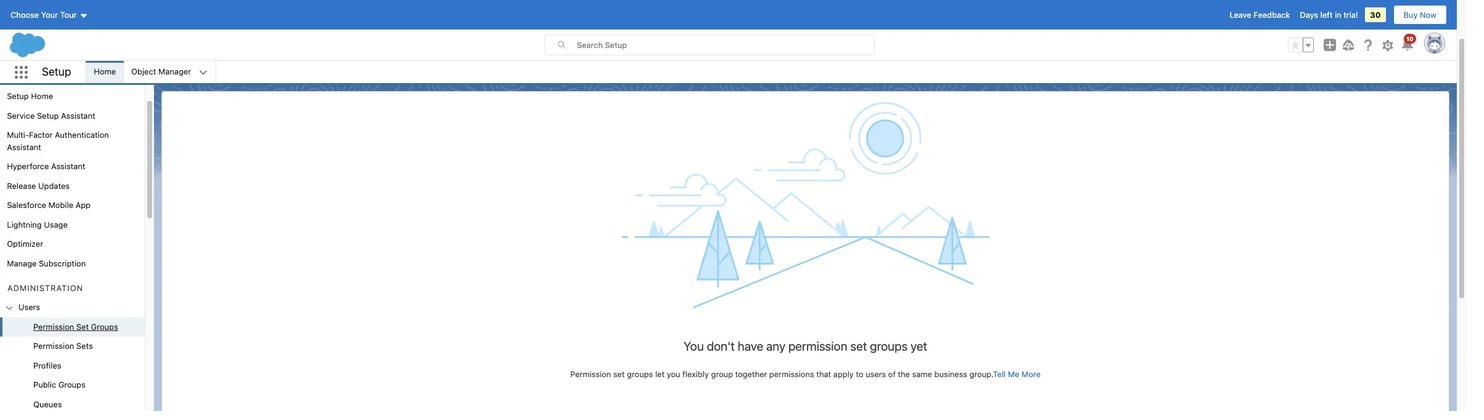 Task type: vqa. For each thing, say whether or not it's contained in the screenshot.
More
yes



Task type: locate. For each thing, give the bounding box(es) containing it.
object manager
[[131, 67, 191, 77]]

left
[[1321, 10, 1333, 20]]

assistant up authentication on the top left of the page
[[61, 111, 95, 121]]

authentication
[[55, 130, 109, 140]]

group
[[1289, 38, 1315, 52], [0, 318, 145, 412]]

0 vertical spatial set
[[851, 340, 867, 354]]

mobile
[[48, 200, 73, 210]]

permission inside button
[[1349, 50, 1390, 60]]

salesforce
[[7, 200, 46, 210]]

permission set groups inside tree item
[[33, 322, 118, 332]]

1 horizontal spatial set
[[272, 58, 292, 72]]

permission set groups
[[205, 58, 337, 72], [33, 322, 118, 332]]

hyperforce assistant link
[[7, 161, 85, 173]]

same
[[913, 370, 933, 380]]

queues
[[33, 400, 62, 410]]

set left let
[[614, 370, 625, 380]]

administration
[[7, 284, 83, 293]]

0 vertical spatial groups
[[870, 340, 908, 354]]

set
[[1392, 50, 1404, 60], [272, 58, 292, 72], [76, 322, 89, 332]]

group containing permission set groups
[[0, 318, 145, 412]]

groups up of
[[870, 340, 908, 354]]

assistant
[[61, 111, 95, 121], [7, 142, 41, 152], [51, 161, 85, 171]]

any
[[767, 340, 786, 354]]

queues link
[[33, 399, 62, 411]]

permission set groups tree item
[[0, 318, 145, 337]]

set inside button
[[1392, 50, 1404, 60]]

1 horizontal spatial groups
[[91, 322, 118, 332]]

10 button
[[1401, 34, 1417, 52]]

1 vertical spatial assistant
[[7, 142, 41, 152]]

updates
[[38, 181, 70, 191]]

new permission set group
[[1330, 50, 1429, 60]]

setup up service
[[7, 91, 29, 101]]

usage
[[44, 220, 68, 230]]

choose your tour
[[10, 10, 77, 20]]

buy now button
[[1394, 5, 1448, 25]]

setup up 'factor'
[[37, 111, 59, 121]]

you don't have any permission set groups yet image
[[621, 102, 991, 309]]

2 vertical spatial groups
[[58, 380, 86, 390]]

choose your tour button
[[10, 5, 88, 25]]

1 vertical spatial home
[[31, 91, 53, 101]]

0 horizontal spatial set
[[614, 370, 625, 380]]

1 horizontal spatial groups
[[870, 340, 908, 354]]

setup for setup
[[42, 65, 71, 78]]

permission set groups link
[[33, 322, 118, 334]]

1 vertical spatial groups
[[627, 370, 653, 380]]

1 vertical spatial setup
[[7, 91, 29, 101]]

object manager link
[[124, 61, 199, 83]]

profiles link
[[33, 360, 61, 372]]

0 horizontal spatial groups
[[627, 370, 653, 380]]

release updates
[[7, 181, 70, 191]]

set up to
[[851, 340, 867, 354]]

groups left let
[[627, 370, 653, 380]]

home left object
[[94, 67, 116, 77]]

tell me more link
[[994, 370, 1041, 380]]

service setup assistant
[[7, 111, 95, 121]]

public groups link
[[33, 380, 86, 392]]

multi-
[[7, 130, 29, 140]]

home inside setup tree tree
[[31, 91, 53, 101]]

30
[[1371, 10, 1382, 20]]

Search Setup text field
[[577, 35, 874, 55]]

permission
[[1349, 50, 1390, 60], [205, 58, 270, 72], [33, 322, 74, 332], [33, 342, 74, 351], [571, 370, 611, 380]]

1 vertical spatial groups
[[91, 322, 118, 332]]

2 horizontal spatial groups
[[295, 58, 337, 72]]

1 vertical spatial permission set groups
[[33, 322, 118, 332]]

home up service setup assistant
[[31, 91, 53, 101]]

service
[[7, 111, 35, 121]]

home link
[[87, 61, 123, 83]]

0 horizontal spatial home
[[31, 91, 53, 101]]

set inside tree item
[[76, 322, 89, 332]]

setup
[[42, 65, 71, 78], [7, 91, 29, 101], [37, 111, 59, 121]]

0 horizontal spatial groups
[[58, 380, 86, 390]]

object
[[131, 67, 156, 77]]

assistant inside multi-factor authentication assistant
[[7, 142, 41, 152]]

assistant down multi-
[[7, 142, 41, 152]]

manage subscription link
[[7, 258, 86, 270]]

0 horizontal spatial set
[[76, 322, 89, 332]]

don't
[[707, 340, 735, 354]]

setup up setup home
[[42, 65, 71, 78]]

choose
[[10, 10, 39, 20]]

0 vertical spatial setup
[[42, 65, 71, 78]]

me
[[1008, 370, 1020, 380]]

0 vertical spatial permission set groups
[[205, 58, 337, 72]]

0 horizontal spatial permission set groups
[[33, 322, 118, 332]]

permissions
[[770, 370, 815, 380]]

0 horizontal spatial group
[[0, 318, 145, 412]]

1 vertical spatial set
[[614, 370, 625, 380]]

set
[[851, 340, 867, 354], [614, 370, 625, 380]]

manage
[[7, 259, 37, 268]]

tour
[[60, 10, 77, 20]]

setup home link
[[7, 91, 53, 103]]

0 vertical spatial home
[[94, 67, 116, 77]]

tell
[[994, 370, 1006, 380]]

setup home
[[7, 91, 53, 101]]

you
[[667, 370, 681, 380]]

1 vertical spatial group
[[0, 318, 145, 412]]

assistant up updates at the left top
[[51, 161, 85, 171]]

permission sets
[[33, 342, 93, 351]]

home
[[94, 67, 116, 77], [31, 91, 53, 101]]

0 vertical spatial group
[[1289, 38, 1315, 52]]

groups
[[870, 340, 908, 354], [627, 370, 653, 380]]

new permission set group button
[[1319, 45, 1440, 65]]

hyperforce
[[7, 161, 49, 171]]

2 horizontal spatial set
[[1392, 50, 1404, 60]]



Task type: describe. For each thing, give the bounding box(es) containing it.
groups inside permission set groups link
[[91, 322, 118, 332]]

group
[[1406, 50, 1429, 60]]

optimizer
[[7, 239, 43, 249]]

lightning
[[7, 220, 42, 230]]

sets
[[76, 342, 93, 351]]

apply
[[834, 370, 854, 380]]

1 horizontal spatial home
[[94, 67, 116, 77]]

you
[[684, 340, 704, 354]]

release
[[7, 181, 36, 191]]

users link
[[18, 302, 40, 314]]

factor
[[29, 130, 53, 140]]

salesforce mobile app
[[7, 200, 91, 210]]

users
[[866, 370, 886, 380]]

yet
[[911, 340, 928, 354]]

group.
[[970, 370, 994, 380]]

now
[[1421, 10, 1437, 20]]

your
[[41, 10, 58, 20]]

profiles
[[33, 361, 61, 371]]

group
[[712, 370, 733, 380]]

let
[[656, 370, 665, 380]]

days left in trial
[[1301, 10, 1359, 20]]

1 horizontal spatial set
[[851, 340, 867, 354]]

subscription
[[39, 259, 86, 268]]

flexibly
[[683, 370, 709, 380]]

new
[[1330, 50, 1346, 60]]

permission sets link
[[33, 341, 93, 353]]

you don't have any permission set groups yet
[[684, 340, 928, 354]]

manage subscription
[[7, 259, 86, 268]]

feedback
[[1254, 10, 1291, 20]]

setup tree tree
[[0, 87, 145, 412]]

2 vertical spatial assistant
[[51, 161, 85, 171]]

0 vertical spatial groups
[[295, 58, 337, 72]]

leave feedback link
[[1230, 10, 1291, 20]]

groups inside public groups link
[[58, 380, 86, 390]]

leave
[[1230, 10, 1252, 20]]

public
[[33, 380, 56, 390]]

more
[[1022, 370, 1041, 380]]

that
[[817, 370, 832, 380]]

users tree item
[[0, 298, 145, 412]]

salesforce mobile app link
[[7, 200, 91, 212]]

hyperforce assistant
[[7, 161, 85, 171]]

manager
[[158, 67, 191, 77]]

users
[[18, 303, 40, 313]]

buy
[[1404, 10, 1419, 20]]

10
[[1407, 35, 1415, 43]]

0 vertical spatial assistant
[[61, 111, 95, 121]]

multi-factor authentication assistant link
[[7, 129, 145, 153]]

of
[[889, 370, 896, 380]]

1 horizontal spatial permission set groups
[[205, 58, 337, 72]]

the
[[898, 370, 911, 380]]

permission inside tree item
[[33, 322, 74, 332]]

permission
[[789, 340, 848, 354]]

days
[[1301, 10, 1319, 20]]

lightning usage link
[[7, 219, 68, 231]]

multi-factor authentication assistant
[[7, 130, 109, 152]]

business
[[935, 370, 968, 380]]

app
[[76, 200, 91, 210]]

1 horizontal spatial group
[[1289, 38, 1315, 52]]

together
[[736, 370, 768, 380]]

service setup assistant link
[[7, 110, 95, 122]]

trial
[[1344, 10, 1359, 20]]

buy now
[[1404, 10, 1437, 20]]

release updates link
[[7, 180, 70, 192]]

leave feedback
[[1230, 10, 1291, 20]]

optimizer link
[[7, 239, 43, 251]]

permission set groups let you flexibly group together permissions that apply to users of the same business group. tell me more
[[571, 370, 1041, 380]]

have
[[738, 340, 764, 354]]

public groups
[[33, 380, 86, 390]]

2 vertical spatial setup
[[37, 111, 59, 121]]

to
[[856, 370, 864, 380]]

lightning usage
[[7, 220, 68, 230]]

in
[[1336, 10, 1342, 20]]

setup for setup home
[[7, 91, 29, 101]]



